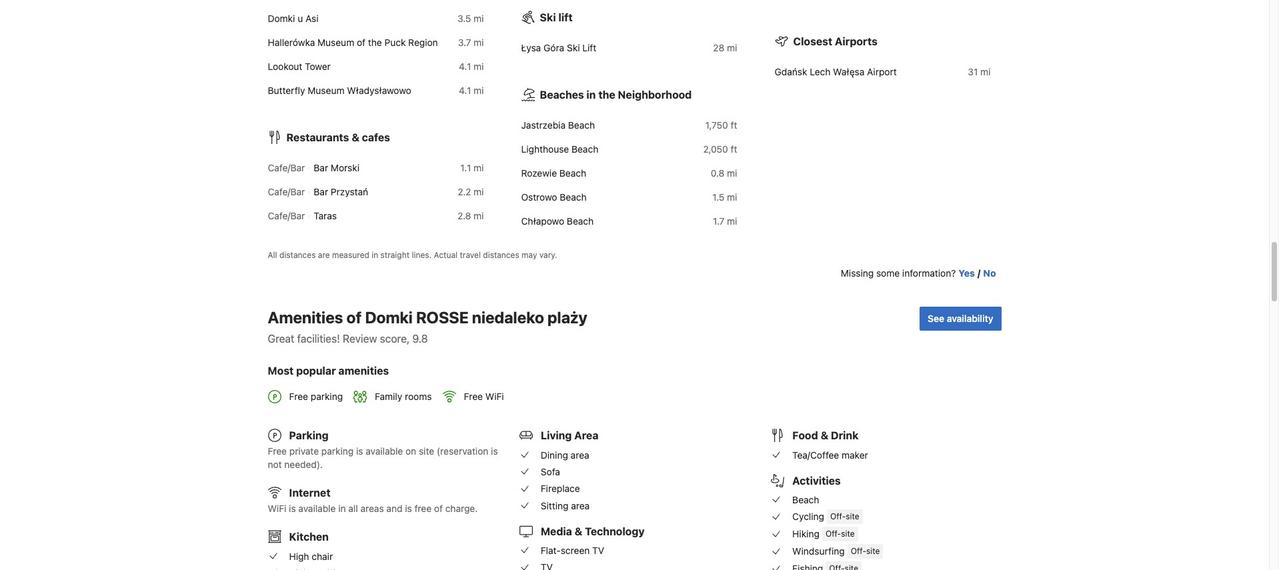 Task type: vqa. For each thing, say whether or not it's contained in the screenshot.
3 button
no



Task type: describe. For each thing, give the bounding box(es) containing it.
mi for domki u asi
[[474, 13, 484, 24]]

beach for chłapowo beach
[[567, 215, 594, 227]]

beach up cycling
[[792, 494, 819, 505]]

region
[[408, 37, 438, 48]]

amenities
[[268, 308, 343, 327]]

31
[[968, 66, 978, 77]]

parking inside free private parking is available on site (reservation is not needed).
[[321, 446, 354, 457]]

sitting area
[[541, 500, 590, 511]]

ft for 2,050 ft
[[731, 143, 737, 155]]

31 mi
[[968, 66, 991, 77]]

flat-screen tv
[[541, 545, 604, 556]]

closest
[[793, 35, 832, 47]]

beaches
[[540, 89, 584, 101]]

activities
[[792, 475, 841, 487]]

free private parking is available on site (reservation is not needed).
[[268, 446, 498, 470]]

see
[[928, 313, 944, 324]]

off- for windsurfing
[[851, 546, 866, 556]]

beach for rozewie beach
[[559, 167, 586, 179]]

mi for chłapowo beach
[[727, 215, 737, 227]]

museum for hallerówka
[[318, 37, 354, 48]]

review
[[343, 333, 377, 345]]

some
[[876, 267, 900, 279]]

9.8
[[413, 333, 428, 345]]

food & drink
[[792, 430, 859, 442]]

0.8
[[711, 167, 725, 179]]

and
[[386, 503, 402, 514]]

of inside amenities of domki rosse niedaleko plaży great facilities! review score, 9.8
[[346, 308, 362, 327]]

2,050 ft
[[703, 143, 737, 155]]

1 horizontal spatial wifi
[[485, 391, 504, 402]]

missing
[[841, 267, 874, 279]]

wałęsa
[[833, 66, 865, 77]]

technology
[[585, 525, 645, 537]]

media
[[541, 525, 572, 537]]

may
[[522, 250, 537, 260]]

great
[[268, 333, 294, 345]]

amenities
[[338, 365, 389, 377]]

chłapowo beach
[[521, 215, 594, 227]]

1.7 mi
[[713, 215, 737, 227]]

0 vertical spatial parking
[[311, 391, 343, 402]]

0 horizontal spatial in
[[338, 503, 346, 514]]

0 vertical spatial of
[[357, 37, 366, 48]]

amenities of domki rosse niedaleko plaży great facilities! review score, 9.8
[[268, 308, 587, 345]]

travel
[[460, 250, 481, 260]]

actual
[[434, 250, 458, 260]]

chair
[[312, 551, 333, 562]]

all
[[268, 250, 277, 260]]

off- for cycling
[[830, 511, 846, 521]]

cafe/bar for bar morski
[[268, 162, 305, 173]]

restaurants
[[286, 131, 349, 143]]

0 horizontal spatial domki
[[268, 13, 295, 24]]

beach for lighthouse beach
[[572, 143, 598, 155]]

1.5
[[712, 191, 725, 203]]

free
[[415, 503, 432, 514]]

u
[[298, 13, 303, 24]]

measured
[[332, 250, 369, 260]]

all
[[348, 503, 358, 514]]

0.8 mi
[[711, 167, 737, 179]]

tower
[[305, 61, 331, 72]]

& for cafes
[[352, 131, 359, 143]]

tea/coffee maker
[[792, 449, 868, 461]]

plaży
[[548, 308, 587, 327]]

cafes
[[362, 131, 390, 143]]

available inside free private parking is available on site (reservation is not needed).
[[366, 446, 403, 457]]

łysa góra ski lift
[[521, 42, 596, 53]]

missing some information? yes / no
[[841, 267, 996, 279]]

sofa
[[541, 466, 560, 477]]

mi for butterfly museum władysławowo
[[474, 85, 484, 96]]

all distances are measured in straight lines. actual travel distances may vary.
[[268, 250, 557, 260]]

neighborhood
[[618, 89, 692, 101]]

butterfly
[[268, 85, 305, 96]]

0 horizontal spatial the
[[368, 37, 382, 48]]

ostrowo beach
[[521, 191, 587, 203]]

windsurfing
[[792, 546, 845, 557]]

drink
[[831, 430, 859, 442]]

lines.
[[412, 250, 432, 260]]

high chair
[[289, 551, 333, 562]]

site for hiking
[[841, 529, 855, 539]]

& for technology
[[575, 525, 582, 537]]

domki inside amenities of domki rosse niedaleko plaży great facilities! review score, 9.8
[[365, 308, 413, 327]]

free parking
[[289, 391, 343, 402]]

fireplace
[[541, 483, 580, 494]]

lighthouse
[[521, 143, 569, 155]]

free for free private parking is available on site (reservation is not needed).
[[268, 446, 287, 457]]

1.5 mi
[[712, 191, 737, 203]]

lift
[[582, 42, 596, 53]]

facilities!
[[297, 333, 340, 345]]

rooms
[[405, 391, 432, 402]]

lift
[[558, 11, 573, 23]]

mi for rozewie beach
[[727, 167, 737, 179]]

hiking off-site
[[792, 528, 855, 540]]

yes
[[959, 267, 975, 279]]

living
[[541, 430, 572, 442]]

beaches in the neighborhood
[[540, 89, 692, 101]]

popular
[[296, 365, 336, 377]]

are
[[318, 250, 330, 260]]

free for free parking
[[289, 391, 308, 402]]

on
[[406, 446, 416, 457]]

rozewie beach
[[521, 167, 586, 179]]

1.1
[[460, 162, 471, 173]]

family
[[375, 391, 402, 402]]

1 vertical spatial ski
[[567, 42, 580, 53]]

maker
[[842, 449, 868, 461]]

butterfly museum władysławowo
[[268, 85, 411, 96]]

no button
[[983, 267, 996, 280]]

windsurfing off-site
[[792, 546, 880, 557]]

cycling
[[792, 511, 824, 522]]

lighthouse beach
[[521, 143, 598, 155]]

site for cycling
[[846, 511, 859, 521]]

2.2 mi
[[458, 186, 484, 197]]

niedaleko
[[472, 308, 544, 327]]



Task type: locate. For each thing, give the bounding box(es) containing it.
1 bar from the top
[[314, 162, 328, 173]]

1 vertical spatial parking
[[321, 446, 354, 457]]

parking
[[289, 430, 329, 442]]

puck
[[384, 37, 406, 48]]

lookout
[[268, 61, 302, 72]]

free right 'rooms'
[[464, 391, 483, 402]]

museum
[[318, 37, 354, 48], [308, 85, 344, 96]]

1 horizontal spatial available
[[366, 446, 403, 457]]

4.1 for lookout tower
[[459, 61, 471, 72]]

site
[[419, 446, 434, 457], [846, 511, 859, 521], [841, 529, 855, 539], [866, 546, 880, 556]]

of left puck in the left top of the page
[[357, 37, 366, 48]]

2 horizontal spatial free
[[464, 391, 483, 402]]

is right and
[[405, 503, 412, 514]]

4.1 for butterfly museum władysławowo
[[459, 85, 471, 96]]

free for free wifi
[[464, 391, 483, 402]]

ft right 2,050
[[731, 143, 737, 155]]

cafe/bar for bar przystań
[[268, 186, 305, 197]]

ski lift
[[540, 11, 573, 23]]

ski left the lift
[[567, 42, 580, 53]]

1 vertical spatial domki
[[365, 308, 413, 327]]

information?
[[902, 267, 956, 279]]

1 horizontal spatial ski
[[567, 42, 580, 53]]

3.5 mi
[[458, 13, 484, 24]]

2 ft from the top
[[731, 143, 737, 155]]

internet
[[289, 487, 331, 499]]

bar for bar przystań
[[314, 186, 328, 197]]

food
[[792, 430, 818, 442]]

the right beaches
[[598, 89, 615, 101]]

4.1 mi for lookout tower
[[459, 61, 484, 72]]

available left on
[[366, 446, 403, 457]]

distances
[[279, 250, 316, 260], [483, 250, 519, 260]]

1 horizontal spatial domki
[[365, 308, 413, 327]]

screen
[[561, 545, 590, 556]]

0 vertical spatial domki
[[268, 13, 295, 24]]

beach down jastrzebia beach
[[572, 143, 598, 155]]

0 vertical spatial off-
[[830, 511, 846, 521]]

0 vertical spatial cafe/bar
[[268, 162, 305, 173]]

see availability
[[928, 313, 993, 324]]

1 ft from the top
[[731, 119, 737, 131]]

area down the area
[[571, 449, 589, 461]]

mi for ostrowo beach
[[727, 191, 737, 203]]

1 vertical spatial 4.1
[[459, 85, 471, 96]]

bar for bar morski
[[314, 162, 328, 173]]

media & technology
[[541, 525, 645, 537]]

area for dining area
[[571, 449, 589, 461]]

bar up the taras at the top
[[314, 186, 328, 197]]

tea/coffee
[[792, 449, 839, 461]]

living area
[[541, 430, 599, 442]]

0 vertical spatial ft
[[731, 119, 737, 131]]

chłapowo
[[521, 215, 564, 227]]

1 horizontal spatial the
[[598, 89, 615, 101]]

not
[[268, 459, 282, 470]]

1 vertical spatial 4.1 mi
[[459, 85, 484, 96]]

of up review
[[346, 308, 362, 327]]

available
[[366, 446, 403, 457], [298, 503, 336, 514]]

most
[[268, 365, 294, 377]]

cafe/bar down restaurants
[[268, 162, 305, 173]]

the left puck in the left top of the page
[[368, 37, 382, 48]]

beach up lighthouse beach in the left top of the page
[[568, 119, 595, 131]]

mi for gdańsk lech wałęsa airport
[[980, 66, 991, 77]]

2 horizontal spatial &
[[821, 430, 828, 442]]

1 vertical spatial off-
[[826, 529, 841, 539]]

site inside windsurfing off-site
[[866, 546, 880, 556]]

& right food
[[821, 430, 828, 442]]

family rooms
[[375, 391, 432, 402]]

beach up the "chłapowo beach"
[[560, 191, 587, 203]]

is left on
[[356, 446, 363, 457]]

of right free
[[434, 503, 443, 514]]

site inside free private parking is available on site (reservation is not needed).
[[419, 446, 434, 457]]

is
[[356, 446, 363, 457], [491, 446, 498, 457], [289, 503, 296, 514], [405, 503, 412, 514]]

most popular amenities
[[268, 365, 389, 377]]

sitting
[[541, 500, 569, 511]]

2.8
[[457, 210, 471, 221]]

2 vertical spatial of
[[434, 503, 443, 514]]

wifi
[[485, 391, 504, 402], [268, 503, 286, 514]]

mi for lookout tower
[[474, 61, 484, 72]]

parking down the most popular amenities
[[311, 391, 343, 402]]

beach
[[568, 119, 595, 131], [572, 143, 598, 155], [559, 167, 586, 179], [560, 191, 587, 203], [567, 215, 594, 227], [792, 494, 819, 505]]

ski
[[540, 11, 556, 23], [567, 42, 580, 53]]

off- inside hiking off-site
[[826, 529, 841, 539]]

góra
[[544, 42, 564, 53]]

area for sitting area
[[571, 500, 590, 511]]

yes button
[[959, 267, 975, 280]]

2 vertical spatial cafe/bar
[[268, 210, 305, 221]]

2 vertical spatial &
[[575, 525, 582, 537]]

parking
[[311, 391, 343, 402], [321, 446, 354, 457]]

0 horizontal spatial free
[[268, 446, 287, 457]]

hallerówka
[[268, 37, 315, 48]]

0 vertical spatial area
[[571, 449, 589, 461]]

bar morski
[[314, 162, 360, 173]]

2 bar from the top
[[314, 186, 328, 197]]

2.2
[[458, 186, 471, 197]]

0 vertical spatial the
[[368, 37, 382, 48]]

site inside cycling off-site
[[846, 511, 859, 521]]

rozewie
[[521, 167, 557, 179]]

is right (reservation
[[491, 446, 498, 457]]

cafe/bar left bar przystań
[[268, 186, 305, 197]]

ft for 1,750 ft
[[731, 119, 737, 131]]

off- inside windsurfing off-site
[[851, 546, 866, 556]]

jastrzebia
[[521, 119, 566, 131]]

site up windsurfing off-site
[[841, 529, 855, 539]]

1 vertical spatial cafe/bar
[[268, 186, 305, 197]]

site up hiking off-site at bottom right
[[846, 511, 859, 521]]

wifi up (reservation
[[485, 391, 504, 402]]

score,
[[380, 333, 410, 345]]

2 horizontal spatial in
[[587, 89, 596, 101]]

lech
[[810, 66, 831, 77]]

0 vertical spatial bar
[[314, 162, 328, 173]]

dining area
[[541, 449, 589, 461]]

1 horizontal spatial in
[[372, 250, 378, 260]]

bar przystań
[[314, 186, 368, 197]]

charge.
[[445, 503, 478, 514]]

władysławowo
[[347, 85, 411, 96]]

area right sitting
[[571, 500, 590, 511]]

3.5
[[458, 13, 471, 24]]

1 4.1 from the top
[[459, 61, 471, 72]]

off- up hiking off-site at bottom right
[[830, 511, 846, 521]]

in left all
[[338, 503, 346, 514]]

tv
[[592, 545, 604, 556]]

wifi is available in all areas and is free of charge.
[[268, 503, 478, 514]]

parking down parking
[[321, 446, 354, 457]]

beach down lighthouse beach in the left top of the page
[[559, 167, 586, 179]]

1 horizontal spatial distances
[[483, 250, 519, 260]]

mi for łysa góra ski lift
[[727, 42, 737, 53]]

0 horizontal spatial distances
[[279, 250, 316, 260]]

asi
[[305, 13, 319, 24]]

free up not
[[268, 446, 287, 457]]

available down internet
[[298, 503, 336, 514]]

1 vertical spatial available
[[298, 503, 336, 514]]

beach down the ostrowo beach
[[567, 215, 594, 227]]

bar left morski
[[314, 162, 328, 173]]

site right on
[[419, 446, 434, 457]]

1 vertical spatial of
[[346, 308, 362, 327]]

1 cafe/bar from the top
[[268, 162, 305, 173]]

is down internet
[[289, 503, 296, 514]]

0 vertical spatial &
[[352, 131, 359, 143]]

2 4.1 mi from the top
[[459, 85, 484, 96]]

areas
[[360, 503, 384, 514]]

& up screen
[[575, 525, 582, 537]]

gdańsk lech wałęsa airport
[[775, 66, 897, 77]]

airport
[[867, 66, 897, 77]]

distances left may
[[483, 250, 519, 260]]

domki
[[268, 13, 295, 24], [365, 308, 413, 327]]

site for windsurfing
[[866, 546, 880, 556]]

site inside hiking off-site
[[841, 529, 855, 539]]

0 vertical spatial museum
[[318, 37, 354, 48]]

taras
[[314, 210, 337, 221]]

ft
[[731, 119, 737, 131], [731, 143, 737, 155]]

3 cafe/bar from the top
[[268, 210, 305, 221]]

& left cafes
[[352, 131, 359, 143]]

area
[[571, 449, 589, 461], [571, 500, 590, 511]]

museum down tower
[[308, 85, 344, 96]]

straight
[[381, 250, 410, 260]]

28 mi
[[713, 42, 737, 53]]

2 vertical spatial in
[[338, 503, 346, 514]]

off- up windsurfing off-site
[[826, 529, 841, 539]]

1 vertical spatial ft
[[731, 143, 737, 155]]

wifi down not
[[268, 503, 286, 514]]

restaurants & cafes
[[286, 131, 390, 143]]

mi for hallerówka museum of the puck region
[[474, 37, 484, 48]]

gdańsk
[[775, 66, 807, 77]]

0 vertical spatial 4.1 mi
[[459, 61, 484, 72]]

beach for jastrzebia beach
[[568, 119, 595, 131]]

2 4.1 from the top
[[459, 85, 471, 96]]

free inside free private parking is available on site (reservation is not needed).
[[268, 446, 287, 457]]

hallerówka museum of the puck region
[[268, 37, 438, 48]]

distances right all
[[279, 250, 316, 260]]

0 horizontal spatial available
[[298, 503, 336, 514]]

see availability button
[[920, 307, 1001, 331]]

0 vertical spatial ski
[[540, 11, 556, 23]]

domki left u
[[268, 13, 295, 24]]

1 4.1 mi from the top
[[459, 61, 484, 72]]

łysa
[[521, 42, 541, 53]]

0 horizontal spatial ski
[[540, 11, 556, 23]]

jastrzebia beach
[[521, 119, 595, 131]]

/
[[978, 267, 981, 279]]

museum for butterfly
[[308, 85, 344, 96]]

dining
[[541, 449, 568, 461]]

0 vertical spatial available
[[366, 446, 403, 457]]

1 vertical spatial wifi
[[268, 503, 286, 514]]

1 horizontal spatial &
[[575, 525, 582, 537]]

site right windsurfing on the right bottom of page
[[866, 546, 880, 556]]

& for drink
[[821, 430, 828, 442]]

cafe/bar left the taras at the top
[[268, 210, 305, 221]]

off-
[[830, 511, 846, 521], [826, 529, 841, 539], [851, 546, 866, 556]]

off- down hiking off-site at bottom right
[[851, 546, 866, 556]]

morski
[[331, 162, 360, 173]]

2 cafe/bar from the top
[[268, 186, 305, 197]]

2 vertical spatial off-
[[851, 546, 866, 556]]

free down popular
[[289, 391, 308, 402]]

1 vertical spatial bar
[[314, 186, 328, 197]]

ski left lift
[[540, 11, 556, 23]]

in right beaches
[[587, 89, 596, 101]]

bar
[[314, 162, 328, 173], [314, 186, 328, 197]]

1 distances from the left
[[279, 250, 316, 260]]

private
[[289, 446, 319, 457]]

1 vertical spatial area
[[571, 500, 590, 511]]

off- for hiking
[[826, 529, 841, 539]]

0 vertical spatial wifi
[[485, 391, 504, 402]]

domki up score, at the bottom left of page
[[365, 308, 413, 327]]

0 vertical spatial 4.1
[[459, 61, 471, 72]]

1 vertical spatial in
[[372, 250, 378, 260]]

4.1 mi for butterfly museum władysławowo
[[459, 85, 484, 96]]

1 horizontal spatial free
[[289, 391, 308, 402]]

0 horizontal spatial &
[[352, 131, 359, 143]]

ft right 1,750
[[731, 119, 737, 131]]

beach for ostrowo beach
[[560, 191, 587, 203]]

the
[[368, 37, 382, 48], [598, 89, 615, 101]]

cafe/bar for taras
[[268, 210, 305, 221]]

1 vertical spatial &
[[821, 430, 828, 442]]

in left straight
[[372, 250, 378, 260]]

0 horizontal spatial wifi
[[268, 503, 286, 514]]

off- inside cycling off-site
[[830, 511, 846, 521]]

0 vertical spatial in
[[587, 89, 596, 101]]

1 vertical spatial the
[[598, 89, 615, 101]]

availability
[[947, 313, 993, 324]]

2 distances from the left
[[483, 250, 519, 260]]

cafe/bar
[[268, 162, 305, 173], [268, 186, 305, 197], [268, 210, 305, 221]]

1 vertical spatial museum
[[308, 85, 344, 96]]

museum up tower
[[318, 37, 354, 48]]



